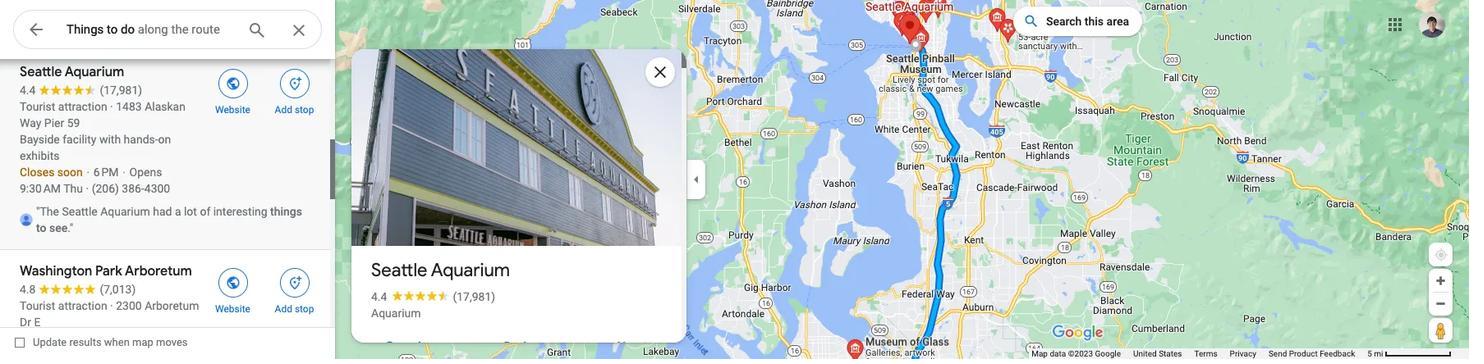 Task type: describe. For each thing, give the bounding box(es) containing it.
map
[[1032, 350, 1048, 359]]

(17,981)
[[453, 291, 495, 304]]

5 mi
[[1368, 350, 1384, 359]]

google account: nolan park  
(nolan.park@adept.ai) image
[[1419, 11, 1446, 37]]

update
[[33, 337, 67, 349]]

add stop image for website image's add stop button's website link
[[287, 276, 302, 291]]

©2023
[[1068, 350, 1093, 359]]

Things to do field
[[13, 10, 322, 50]]

results for things to do feed
[[0, 51, 335, 360]]

search this area
[[1046, 15, 1129, 28]]

overview
[[385, 339, 437, 354]]

moves
[[156, 337, 188, 349]]

send
[[1269, 350, 1287, 359]]

93,920 photos button
[[364, 205, 483, 234]]

cannot access your location image
[[1434, 248, 1449, 263]]

google maps element
[[0, 0, 1469, 360]]

5 mi button
[[1368, 350, 1452, 359]]

results
[[69, 337, 102, 349]]

united states button
[[1134, 349, 1182, 360]]

Update results when map moves checkbox
[[15, 333, 188, 353]]

4.4
[[371, 291, 387, 304]]

area
[[1107, 15, 1129, 28]]

add for website image's add stop button
[[275, 304, 292, 315]]

17,981 reviews element
[[453, 291, 495, 304]]

when
[[104, 337, 130, 349]]

reviews
[[504, 339, 548, 354]]

map
[[132, 337, 153, 349]]

about button
[[602, 325, 661, 360]]

website link for add stop button related to website icon
[[202, 64, 264, 117]]

93,920 photos
[[393, 212, 477, 228]]

 button
[[13, 10, 59, 53]]

add stop button for website image
[[264, 264, 325, 316]]

data
[[1050, 350, 1066, 359]]

add stop for website image's add stop button
[[275, 304, 314, 315]]

4.4 stars image
[[387, 291, 453, 301]]

photos
[[436, 212, 477, 228]]



Task type: vqa. For each thing, say whether or not it's contained in the screenshot.
7:00 AM text box
no



Task type: locate. For each thing, give the bounding box(es) containing it.
footer containing map data ©2023 google
[[1032, 349, 1368, 360]]

93,920
[[393, 212, 433, 228]]

website for website icon
[[215, 104, 250, 116]]

this
[[1085, 15, 1104, 28]]

about
[[615, 339, 648, 354]]

1 vertical spatial add stop
[[275, 304, 314, 315]]

0 vertical spatial add stop image
[[287, 76, 302, 91]]

tab list inside seattle aquarium main content
[[352, 325, 682, 360]]

seattle aquarium main content
[[352, 49, 687, 360]]

show street view coverage image
[[1429, 319, 1453, 343]]

footer
[[1032, 349, 1368, 360]]

add stop image right website icon
[[287, 76, 302, 91]]

send product feedback
[[1269, 350, 1355, 359]]

add stop for add stop button related to website icon
[[275, 104, 314, 116]]

search
[[1046, 15, 1082, 28]]

stop for website image
[[295, 304, 314, 315]]

1 vertical spatial add stop button
[[264, 264, 325, 316]]

privacy button
[[1230, 349, 1257, 360]]

add stop button for website icon
[[264, 64, 325, 117]]

seattle aquarium
[[371, 260, 510, 283]]

0 vertical spatial website
[[215, 104, 250, 116]]

2 website link from the top
[[202, 264, 264, 316]]

collapse side panel image
[[687, 171, 706, 189]]

stop for website icon
[[295, 104, 314, 116]]

add stop image
[[287, 76, 302, 91], [287, 276, 302, 291]]

0 vertical spatial add stop
[[275, 104, 314, 116]]

1 vertical spatial aquarium
[[371, 307, 421, 320]]

website for website image
[[215, 304, 250, 315]]

add stop button right website image
[[264, 264, 325, 316]]

0 vertical spatial aquarium
[[431, 260, 510, 283]]

google
[[1095, 350, 1121, 359]]

aquarium
[[431, 260, 510, 283], [371, 307, 421, 320]]

2 stop from the top
[[295, 304, 314, 315]]

add stop button
[[264, 64, 325, 117], [264, 264, 325, 316]]

overview button
[[372, 325, 450, 360]]

1 add from the top
[[275, 104, 292, 116]]

terms button
[[1195, 349, 1218, 360]]

1 add stop from the top
[[275, 104, 314, 116]]

zoom out image
[[1435, 298, 1447, 310]]

2 add stop from the top
[[275, 304, 314, 315]]

seattle
[[371, 260, 427, 283]]

5
[[1368, 350, 1372, 359]]

map data ©2023 google
[[1032, 350, 1121, 359]]

aquarium button
[[371, 306, 421, 322]]

add stop image right website image
[[287, 276, 302, 291]]

footer inside google maps element
[[1032, 349, 1368, 360]]

privacy
[[1230, 350, 1257, 359]]

2 website from the top
[[215, 304, 250, 315]]

1 add stop image from the top
[[287, 76, 302, 91]]

1 horizontal spatial aquarium
[[431, 260, 510, 283]]

add stop
[[275, 104, 314, 116], [275, 304, 314, 315]]

0 vertical spatial add
[[275, 104, 292, 116]]

none field inside things to do field
[[67, 20, 234, 39]]

stop
[[295, 104, 314, 116], [295, 304, 314, 315]]

search this area button
[[1014, 7, 1143, 36]]

1 website link from the top
[[202, 64, 264, 117]]

website link
[[202, 64, 264, 117], [202, 264, 264, 316]]

product
[[1289, 350, 1318, 359]]

tab list
[[352, 325, 682, 360]]

united states
[[1134, 350, 1182, 359]]

None field
[[67, 20, 234, 39]]

send product feedback button
[[1269, 349, 1355, 360]]

1 vertical spatial stop
[[295, 304, 314, 315]]

2 add stop image from the top
[[287, 276, 302, 291]]

add
[[275, 104, 292, 116], [275, 304, 292, 315]]

2 add stop button from the top
[[264, 264, 325, 316]]

mi
[[1374, 350, 1384, 359]]

website link for website image's add stop button
[[202, 264, 264, 316]]

1 vertical spatial add
[[275, 304, 292, 315]]

aquarium down 4.4
[[371, 307, 421, 320]]

states
[[1159, 350, 1182, 359]]

website down website icon
[[215, 104, 250, 116]]


[[26, 18, 46, 41]]

0 vertical spatial stop
[[295, 104, 314, 116]]

feedback
[[1320, 350, 1355, 359]]

1 vertical spatial website
[[215, 304, 250, 315]]

1 website from the top
[[215, 104, 250, 116]]

website image
[[225, 76, 240, 91]]

1 add stop button from the top
[[264, 64, 325, 117]]

website
[[215, 104, 250, 116], [215, 304, 250, 315]]

add stop image for website link corresponding to add stop button related to website icon
[[287, 76, 302, 91]]

 search field
[[13, 10, 322, 53]]

2 add from the top
[[275, 304, 292, 315]]

0 horizontal spatial aquarium
[[371, 307, 421, 320]]

aquarium up (17,981)
[[431, 260, 510, 283]]

add stop button right website icon
[[264, 64, 325, 117]]

website image
[[225, 276, 240, 291]]

update results when map moves
[[33, 337, 188, 349]]

0 vertical spatial website link
[[202, 64, 264, 117]]

zoom in image
[[1435, 275, 1447, 287]]

1 stop from the top
[[295, 104, 314, 116]]

1 vertical spatial website link
[[202, 264, 264, 316]]

united
[[1134, 350, 1157, 359]]

reviews button
[[491, 325, 561, 360]]

terms
[[1195, 350, 1218, 359]]

0 vertical spatial add stop button
[[264, 64, 325, 117]]

add for add stop button related to website icon
[[275, 104, 292, 116]]

1 vertical spatial add stop image
[[287, 276, 302, 291]]

website down website image
[[215, 304, 250, 315]]

tab list containing overview
[[352, 325, 682, 360]]



